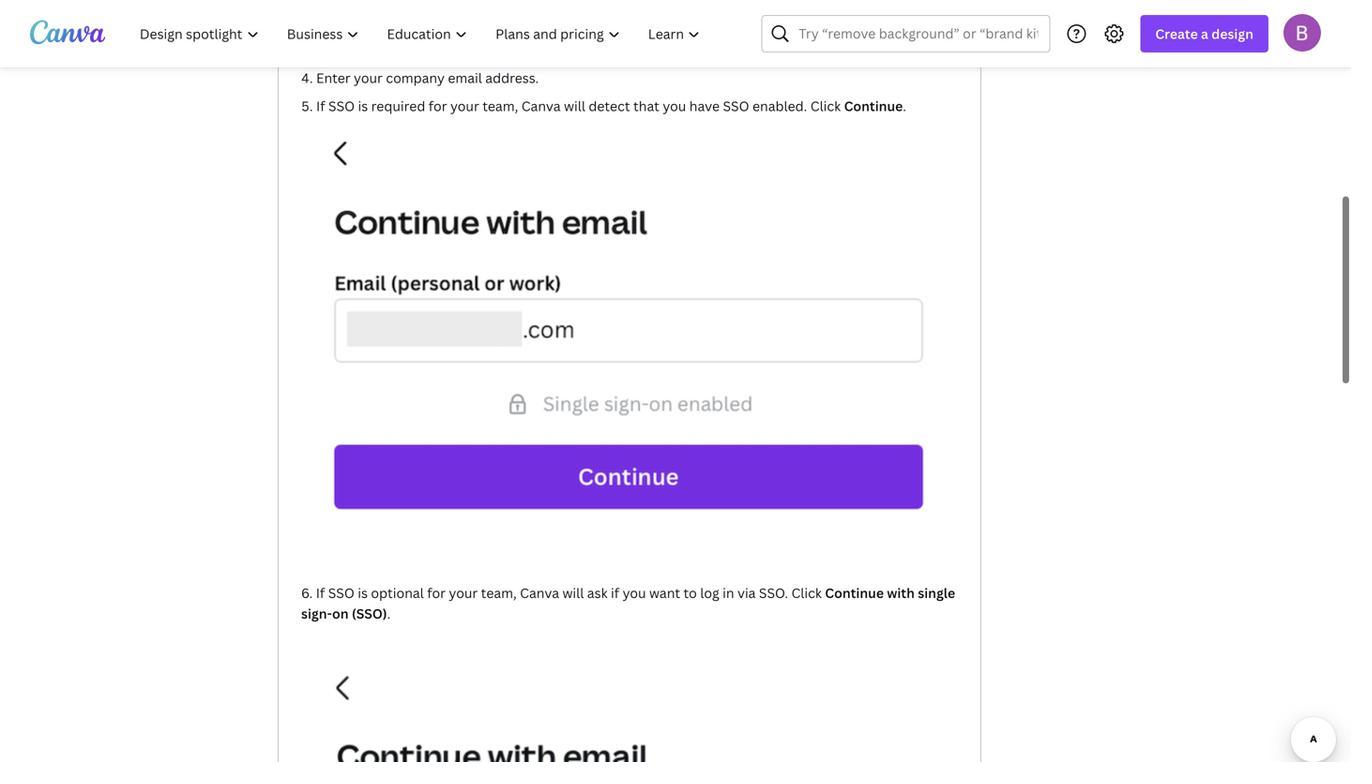 Task type: vqa. For each thing, say whether or not it's contained in the screenshot.
FOR
yes



Task type: describe. For each thing, give the bounding box(es) containing it.
on
[[332, 605, 349, 623]]

0 vertical spatial your
[[354, 69, 383, 87]]

2 is from the top
[[358, 585, 368, 602]]

create a design
[[1155, 25, 1254, 43]]

0 horizontal spatial you
[[623, 585, 646, 602]]

create
[[1155, 25, 1198, 43]]

continue inside continue with single sign-on (sso)
[[825, 585, 884, 602]]

1 is from the top
[[358, 97, 368, 115]]

0 vertical spatial for
[[429, 97, 447, 115]]

1 horizontal spatial you
[[663, 97, 686, 115]]

if
[[611, 585, 619, 602]]

enabled.
[[753, 97, 807, 115]]

design
[[1212, 25, 1254, 43]]

sso up on
[[328, 585, 355, 602]]

with
[[887, 585, 915, 602]]

0 vertical spatial team,
[[483, 97, 518, 115]]

0 vertical spatial click
[[811, 97, 841, 115]]

detect
[[589, 97, 630, 115]]

1 vertical spatial your
[[450, 97, 479, 115]]

1 vertical spatial canva
[[520, 585, 559, 602]]

bob builder image
[[1284, 14, 1321, 51]]

sso down enter
[[328, 97, 355, 115]]

(sso)
[[352, 605, 387, 623]]

address.
[[485, 69, 539, 87]]

to
[[684, 585, 697, 602]]

continue with single sign-on (sso)
[[301, 585, 955, 623]]

sign-
[[301, 605, 332, 623]]

1 vertical spatial .
[[387, 605, 391, 623]]

0 vertical spatial if
[[316, 97, 325, 115]]

optional
[[371, 585, 424, 602]]

Try "remove background" or "brand kit" search field
[[799, 16, 1038, 52]]



Task type: locate. For each thing, give the bounding box(es) containing it.
if
[[316, 97, 325, 115], [316, 585, 325, 602]]

0 vertical spatial continue
[[844, 97, 903, 115]]

if right 6. at the bottom
[[316, 585, 325, 602]]

1 vertical spatial continue
[[825, 585, 884, 602]]

continue
[[844, 97, 903, 115], [825, 585, 884, 602]]

your down email
[[450, 97, 479, 115]]

enter
[[316, 69, 351, 87]]

0 vertical spatial will
[[564, 97, 585, 115]]

your right optional
[[449, 585, 478, 602]]

in
[[723, 585, 734, 602]]

will left detect at left top
[[564, 97, 585, 115]]

1 vertical spatial click
[[791, 585, 822, 602]]

0 vertical spatial you
[[663, 97, 686, 115]]

canva down address.
[[521, 97, 561, 115]]

0 horizontal spatial .
[[387, 605, 391, 623]]

1 horizontal spatial .
[[903, 97, 906, 115]]

you right that
[[663, 97, 686, 115]]

will left ask
[[562, 585, 584, 602]]

ask
[[587, 585, 608, 602]]

you
[[663, 97, 686, 115], [623, 585, 646, 602]]

is
[[358, 97, 368, 115], [358, 585, 368, 602]]

have
[[690, 97, 720, 115]]

.
[[903, 97, 906, 115], [387, 605, 391, 623]]

is left required
[[358, 97, 368, 115]]

for
[[429, 97, 447, 115], [427, 585, 446, 602]]

canva
[[521, 97, 561, 115], [520, 585, 559, 602]]

0 vertical spatial is
[[358, 97, 368, 115]]

sso right have
[[723, 97, 749, 115]]

. down "try "remove background" or "brand kit"" search box
[[903, 97, 906, 115]]

click right enabled.
[[811, 97, 841, 115]]

. down optional
[[387, 605, 391, 623]]

want
[[649, 585, 680, 602]]

via
[[738, 585, 756, 602]]

create a design button
[[1140, 15, 1269, 53]]

click right sso.
[[791, 585, 822, 602]]

canva left ask
[[520, 585, 559, 602]]

team,
[[483, 97, 518, 115], [481, 585, 517, 602]]

1 vertical spatial team,
[[481, 585, 517, 602]]

1 vertical spatial if
[[316, 585, 325, 602]]

email
[[448, 69, 482, 87]]

6. if sso is optional for your team, canva will ask if you want to log in via sso. click
[[301, 585, 825, 602]]

6.
[[301, 585, 313, 602]]

is up the (sso)
[[358, 585, 368, 602]]

your
[[354, 69, 383, 87], [450, 97, 479, 115], [449, 585, 478, 602]]

you right if
[[623, 585, 646, 602]]

a
[[1201, 25, 1209, 43]]

1 vertical spatial is
[[358, 585, 368, 602]]

1 vertical spatial will
[[562, 585, 584, 602]]

for right optional
[[427, 585, 446, 602]]

sso.
[[759, 585, 788, 602]]

1 vertical spatial you
[[623, 585, 646, 602]]

top level navigation element
[[128, 15, 716, 53]]

continue left the with
[[825, 585, 884, 602]]

single
[[918, 585, 955, 602]]

0 vertical spatial .
[[903, 97, 906, 115]]

1 vertical spatial for
[[427, 585, 446, 602]]

2 vertical spatial your
[[449, 585, 478, 602]]

company
[[386, 69, 445, 87]]

click
[[811, 97, 841, 115], [791, 585, 822, 602]]

0 vertical spatial canva
[[521, 97, 561, 115]]

log
[[700, 585, 719, 602]]

if sso is required for your team, canva will detect that you have sso enabled. click continue .
[[316, 97, 906, 115]]

for down enter your company email address.
[[429, 97, 447, 115]]

sso
[[328, 97, 355, 115], [723, 97, 749, 115], [328, 585, 355, 602]]

enter your company email address.
[[316, 69, 539, 87]]

if down enter
[[316, 97, 325, 115]]

that
[[633, 97, 660, 115]]

required
[[371, 97, 425, 115]]

continue down "try "remove background" or "brand kit"" search box
[[844, 97, 903, 115]]

will
[[564, 97, 585, 115], [562, 585, 584, 602]]

your right enter
[[354, 69, 383, 87]]



